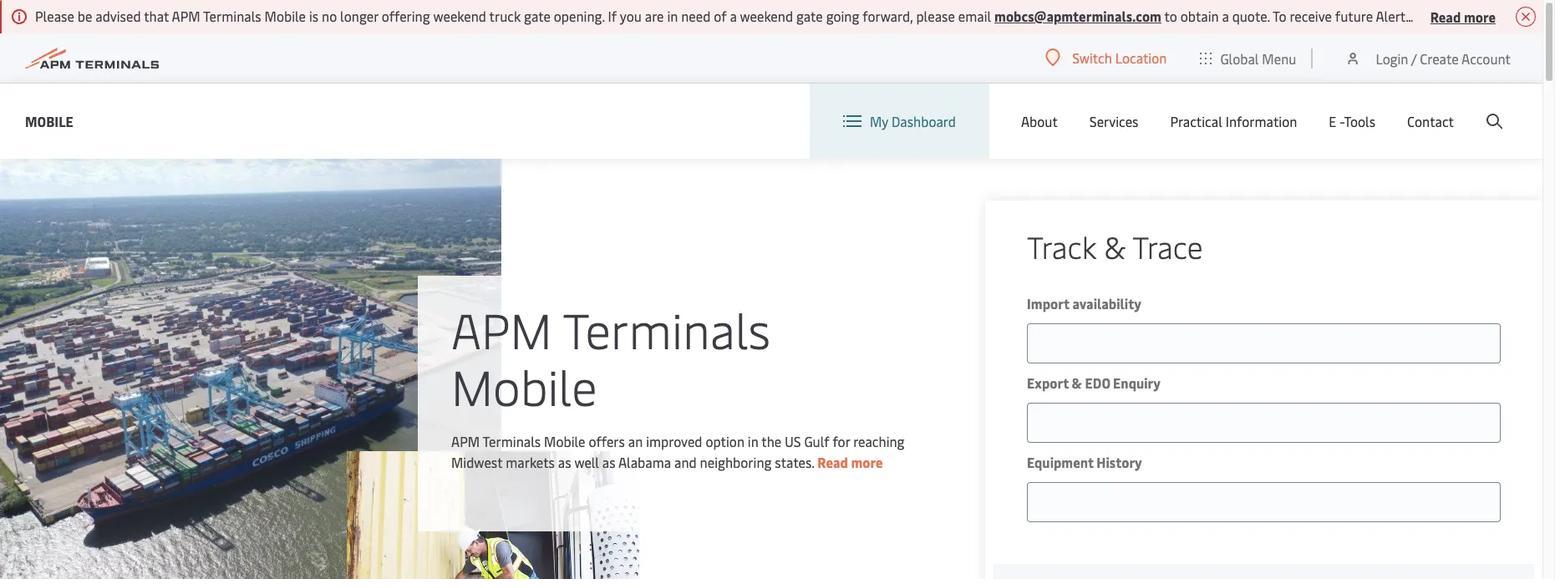 Task type: describe. For each thing, give the bounding box(es) containing it.
global
[[1220, 49, 1259, 67]]

2 please from the left
[[1519, 7, 1555, 25]]

account
[[1462, 49, 1511, 67]]

1 email from the left
[[958, 7, 991, 25]]

import availability
[[1027, 294, 1142, 313]]

create
[[1420, 49, 1459, 67]]

global menu button
[[1184, 33, 1313, 83]]

reaching
[[853, 432, 905, 450]]

practical
[[1170, 112, 1222, 130]]

need
[[681, 7, 711, 25]]

switch location button
[[1046, 48, 1167, 67]]

2 as from the left
[[602, 453, 616, 471]]

e -tools
[[1329, 112, 1376, 130]]

mobile link
[[25, 111, 73, 132]]

login / create account
[[1376, 49, 1511, 67]]

forward,
[[863, 7, 913, 25]]

markets
[[506, 453, 555, 471]]

equipment history
[[1027, 453, 1142, 471]]

menu
[[1262, 49, 1296, 67]]

alerts
[[1376, 7, 1412, 25]]

that
[[144, 7, 169, 25]]

& for trace
[[1104, 226, 1126, 267]]

improved
[[646, 432, 702, 450]]

contact
[[1407, 112, 1454, 130]]

my
[[870, 112, 888, 130]]

e
[[1329, 112, 1336, 130]]

for
[[833, 432, 850, 450]]

& for edo
[[1072, 374, 1082, 392]]

read more for read more button
[[1430, 7, 1496, 25]]

offering
[[382, 7, 430, 25]]

0 vertical spatial apm
[[172, 7, 200, 25]]

you
[[620, 7, 642, 25]]

global menu
[[1220, 49, 1296, 67]]

to
[[1165, 7, 1177, 25]]

2 email from the left
[[1435, 7, 1468, 25]]

1 weekend from the left
[[433, 7, 486, 25]]

mobile inside apm terminals mobile offers an improved option in the us gulf for reaching midwest markets as well as alabama and neighboring states.
[[544, 432, 585, 450]]

please
[[35, 7, 74, 25]]

or
[[1471, 7, 1483, 25]]

offers
[[589, 432, 625, 450]]

truck
[[489, 7, 521, 25]]

of
[[714, 7, 727, 25]]

more for read more link in the bottom right of the page
[[851, 453, 883, 471]]

in inside apm terminals mobile offers an improved option in the us gulf for reaching midwest markets as well as alabama and neighboring states.
[[748, 432, 759, 450]]

obtain
[[1181, 7, 1219, 25]]

sms,
[[1487, 7, 1516, 25]]

neighboring
[[700, 453, 772, 471]]

login / create account link
[[1345, 33, 1511, 83]]

option
[[706, 432, 745, 450]]

be
[[77, 7, 92, 25]]

receive
[[1290, 7, 1332, 25]]

apm terminals mobile
[[451, 295, 771, 418]]

midwest
[[451, 453, 502, 471]]

please be advised that apm terminals mobile is no longer offering weekend truck gate opening. if you are in need of a weekend gate going forward, please email mobcs@apmterminals.com to obtain a quote. to receive future alerts via email or sms, please
[[35, 7, 1555, 25]]

practical information button
[[1170, 84, 1297, 159]]

an
[[628, 432, 643, 450]]

mobile inside apm terminals mobile
[[451, 352, 597, 418]]

practical information
[[1170, 112, 1297, 130]]

quote. to
[[1232, 7, 1287, 25]]

track
[[1027, 226, 1096, 267]]

more for read more button
[[1464, 7, 1496, 25]]

1 gate from the left
[[524, 7, 551, 25]]

availability
[[1072, 294, 1142, 313]]

longer
[[340, 7, 378, 25]]

equipment
[[1027, 453, 1094, 471]]

mobcs@apmterminals.com
[[995, 7, 1162, 25]]

1 please from the left
[[916, 7, 955, 25]]

switch location
[[1072, 48, 1167, 67]]

future
[[1335, 7, 1373, 25]]



Task type: locate. For each thing, give the bounding box(es) containing it.
a right obtain
[[1222, 7, 1229, 25]]

read down the for
[[818, 453, 848, 471]]

if
[[608, 7, 617, 25]]

apm
[[172, 7, 200, 25], [451, 295, 552, 361], [451, 432, 480, 450]]

weekend left "truck"
[[433, 7, 486, 25]]

my dashboard button
[[843, 84, 956, 159]]

0 vertical spatial in
[[667, 7, 678, 25]]

about
[[1021, 112, 1058, 130]]

history
[[1097, 453, 1142, 471]]

well
[[574, 453, 599, 471]]

my dashboard
[[870, 112, 956, 130]]

1 horizontal spatial as
[[602, 453, 616, 471]]

are
[[645, 7, 664, 25]]

no
[[322, 7, 337, 25]]

1 a from the left
[[730, 7, 737, 25]]

export & edo enquiry
[[1027, 374, 1161, 392]]

as left well
[[558, 453, 571, 471]]

read
[[1430, 7, 1461, 25], [818, 453, 848, 471]]

0 horizontal spatial as
[[558, 453, 571, 471]]

location
[[1115, 48, 1167, 67]]

xin da yang zhou  docked at apm terminals mobile image
[[0, 159, 501, 579]]

services
[[1090, 112, 1139, 130]]

/
[[1411, 49, 1417, 67]]

0 vertical spatial terminals
[[203, 7, 261, 25]]

export
[[1027, 374, 1069, 392]]

0 vertical spatial more
[[1464, 7, 1496, 25]]

in right are
[[667, 7, 678, 25]]

terminals for apm terminals mobile offers an improved option in the us gulf for reaching midwest markets as well as alabama and neighboring states.
[[483, 432, 541, 450]]

as down offers
[[602, 453, 616, 471]]

enquiry
[[1113, 374, 1161, 392]]

1 horizontal spatial more
[[1464, 7, 1496, 25]]

a
[[730, 7, 737, 25], [1222, 7, 1229, 25]]

-
[[1340, 112, 1344, 130]]

in left the
[[748, 432, 759, 450]]

apm for apm terminals mobile offers an improved option in the us gulf for reaching midwest markets as well as alabama and neighboring states.
[[451, 432, 480, 450]]

read for read more link in the bottom right of the page
[[818, 453, 848, 471]]

2 weekend from the left
[[740, 7, 793, 25]]

mobcs@apmterminals.com link
[[995, 7, 1162, 25]]

2 horizontal spatial terminals
[[563, 295, 771, 361]]

more down reaching
[[851, 453, 883, 471]]

trace
[[1132, 226, 1203, 267]]

1 horizontal spatial &
[[1104, 226, 1126, 267]]

read more link
[[818, 453, 883, 471]]

and
[[674, 453, 697, 471]]

please right forward,
[[916, 7, 955, 25]]

1 vertical spatial in
[[748, 432, 759, 450]]

0 horizontal spatial gate
[[524, 7, 551, 25]]

0 horizontal spatial weekend
[[433, 7, 486, 25]]

& left edo
[[1072, 374, 1082, 392]]

1 horizontal spatial gate
[[796, 7, 823, 25]]

2 vertical spatial apm
[[451, 432, 480, 450]]

0 horizontal spatial in
[[667, 7, 678, 25]]

advised
[[95, 7, 141, 25]]

read for read more button
[[1430, 7, 1461, 25]]

services button
[[1090, 84, 1139, 159]]

0 horizontal spatial a
[[730, 7, 737, 25]]

mobile
[[265, 7, 306, 25], [25, 112, 73, 130], [451, 352, 597, 418], [544, 432, 585, 450]]

read more for read more link in the bottom right of the page
[[818, 453, 883, 471]]

e -tools button
[[1329, 84, 1376, 159]]

alabama
[[618, 453, 671, 471]]

terminals for apm terminals mobile
[[563, 295, 771, 361]]

1 vertical spatial more
[[851, 453, 883, 471]]

2 vertical spatial terminals
[[483, 432, 541, 450]]

gate left going
[[796, 7, 823, 25]]

1 horizontal spatial a
[[1222, 7, 1229, 25]]

0 horizontal spatial terminals
[[203, 7, 261, 25]]

more inside button
[[1464, 7, 1496, 25]]

weekend
[[433, 7, 486, 25], [740, 7, 793, 25]]

close alert image
[[1516, 7, 1536, 27]]

switch
[[1072, 48, 1112, 67]]

apm for apm terminals mobile
[[451, 295, 552, 361]]

track & trace
[[1027, 226, 1203, 267]]

import
[[1027, 294, 1070, 313]]

terminals inside apm terminals mobile offers an improved option in the us gulf for reaching midwest markets as well as alabama and neighboring states.
[[483, 432, 541, 450]]

us
[[785, 432, 801, 450]]

0 horizontal spatial more
[[851, 453, 883, 471]]

opening.
[[554, 7, 605, 25]]

more
[[1464, 7, 1496, 25], [851, 453, 883, 471]]

apm inside apm terminals mobile offers an improved option in the us gulf for reaching midwest markets as well as alabama and neighboring states.
[[451, 432, 480, 450]]

a right of
[[730, 7, 737, 25]]

weekend right of
[[740, 7, 793, 25]]

1 vertical spatial terminals
[[563, 295, 771, 361]]

apm terminals mobile offers an improved option in the us gulf for reaching midwest markets as well as alabama and neighboring states.
[[451, 432, 905, 471]]

more up account
[[1464, 7, 1496, 25]]

1 vertical spatial read more
[[818, 453, 883, 471]]

going
[[826, 7, 859, 25]]

states.
[[775, 453, 814, 471]]

1 horizontal spatial please
[[1519, 7, 1555, 25]]

terminals inside apm terminals mobile
[[563, 295, 771, 361]]

in
[[667, 7, 678, 25], [748, 432, 759, 450]]

is
[[309, 7, 318, 25]]

2 a from the left
[[1222, 7, 1229, 25]]

read more
[[1430, 7, 1496, 25], [818, 453, 883, 471]]

mobile secondary image
[[346, 451, 639, 579]]

1 as from the left
[[558, 453, 571, 471]]

1 horizontal spatial weekend
[[740, 7, 793, 25]]

1 vertical spatial &
[[1072, 374, 1082, 392]]

1 horizontal spatial terminals
[[483, 432, 541, 450]]

information
[[1226, 112, 1297, 130]]

read more down the for
[[818, 453, 883, 471]]

gulf
[[804, 432, 829, 450]]

0 vertical spatial read more
[[1430, 7, 1496, 25]]

0 horizontal spatial read
[[818, 453, 848, 471]]

1 horizontal spatial read
[[1430, 7, 1461, 25]]

1 vertical spatial read
[[818, 453, 848, 471]]

edo
[[1085, 374, 1110, 392]]

read more up login / create account
[[1430, 7, 1496, 25]]

0 vertical spatial read
[[1430, 7, 1461, 25]]

apm inside apm terminals mobile
[[451, 295, 552, 361]]

0 horizontal spatial &
[[1072, 374, 1082, 392]]

0 horizontal spatial read more
[[818, 453, 883, 471]]

& left trace
[[1104, 226, 1126, 267]]

2 gate from the left
[[796, 7, 823, 25]]

please
[[916, 7, 955, 25], [1519, 7, 1555, 25]]

0 horizontal spatial email
[[958, 7, 991, 25]]

terminals
[[203, 7, 261, 25], [563, 295, 771, 361], [483, 432, 541, 450]]

email
[[958, 7, 991, 25], [1435, 7, 1468, 25]]

read left or
[[1430, 7, 1461, 25]]

1 vertical spatial apm
[[451, 295, 552, 361]]

&
[[1104, 226, 1126, 267], [1072, 374, 1082, 392]]

about button
[[1021, 84, 1058, 159]]

dashboard
[[892, 112, 956, 130]]

1 horizontal spatial in
[[748, 432, 759, 450]]

please right the sms,
[[1519, 7, 1555, 25]]

login
[[1376, 49, 1408, 67]]

gate right "truck"
[[524, 7, 551, 25]]

1 horizontal spatial read more
[[1430, 7, 1496, 25]]

via
[[1415, 7, 1432, 25]]

the
[[762, 432, 782, 450]]

tools
[[1344, 112, 1376, 130]]

0 horizontal spatial please
[[916, 7, 955, 25]]

read more button
[[1430, 6, 1496, 27]]

1 horizontal spatial email
[[1435, 7, 1468, 25]]

contact button
[[1407, 84, 1454, 159]]

read inside button
[[1430, 7, 1461, 25]]

0 vertical spatial &
[[1104, 226, 1126, 267]]



Task type: vqa. For each thing, say whether or not it's contained in the screenshot.
dates
no



